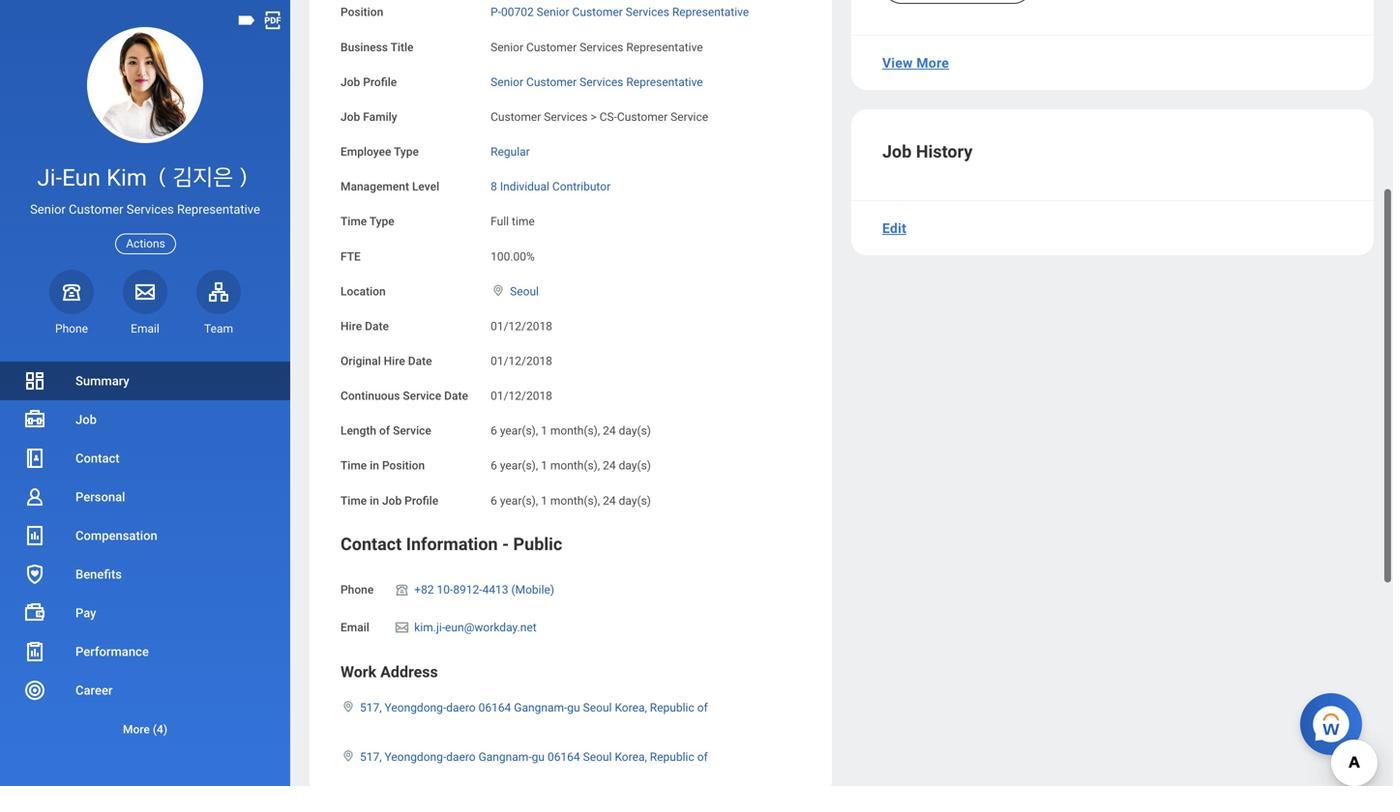 Task type: describe. For each thing, give the bounding box(es) containing it.
senior customer services representative link
[[491, 71, 703, 89]]

service inside job family element
[[671, 110, 708, 124]]

time in job profile
[[341, 494, 438, 508]]

8
[[491, 180, 497, 194]]

services inside business title element
[[580, 40, 623, 54]]

senior customer services representative for business title element
[[491, 40, 703, 54]]

00702
[[501, 6, 534, 19]]

compensation
[[75, 529, 157, 543]]

517, for 517, yeongdong-daero 06164 gangnam-gu seoul korea, republic of
[[360, 702, 382, 715]]

kim.ji-
[[414, 621, 445, 635]]

job family
[[341, 110, 397, 124]]

job link
[[0, 401, 290, 439]]

job family element
[[491, 99, 708, 125]]

month(s), for length of service
[[550, 424, 600, 438]]

p-00702 senior customer services representative
[[491, 6, 749, 19]]

0 vertical spatial position
[[341, 6, 383, 19]]

24 for length of service
[[603, 424, 616, 438]]

1 vertical spatial 06164
[[548, 751, 580, 765]]

personal image
[[23, 486, 46, 509]]

services up business title element
[[626, 6, 669, 19]]

job inside list
[[75, 413, 97, 427]]

view
[[882, 55, 913, 71]]

compensation link
[[0, 517, 290, 555]]

senior up the regular link
[[491, 75, 523, 89]]

seoul for gu
[[583, 702, 612, 715]]

team ji-eun kim （김지은） element
[[196, 321, 241, 337]]

8 individual contributor
[[491, 180, 611, 194]]

mail image
[[134, 280, 157, 304]]

01/12/2018 for continuous service date
[[491, 390, 552, 403]]

tag image
[[236, 10, 257, 31]]

summary link
[[0, 362, 290, 401]]

in for position
[[370, 459, 379, 473]]

business title element
[[491, 29, 703, 55]]

job history
[[882, 142, 973, 162]]

customer up business title element
[[572, 6, 623, 19]]

517, yeongdong-daero 06164 gangnam-gu seoul korea, republic of link
[[360, 698, 708, 715]]

length
[[341, 424, 376, 438]]

1 for time in job profile
[[541, 494, 548, 508]]

more inside button
[[917, 55, 949, 71]]

email button
[[123, 270, 167, 337]]

original hire date element
[[491, 343, 552, 369]]

career image
[[23, 679, 46, 702]]

6 year(s), 1 month(s), 24 day(s) for time in position
[[491, 459, 651, 473]]

24 for time in position
[[603, 459, 616, 473]]

6 for length of service
[[491, 424, 497, 438]]

employee type
[[341, 145, 419, 159]]

contact image
[[23, 447, 46, 470]]

contact for contact information - public
[[341, 534, 402, 555]]

actions
[[126, 237, 165, 251]]

job for job family
[[341, 110, 360, 124]]

full time element
[[491, 211, 535, 229]]

1 for time in position
[[541, 459, 548, 473]]

phone ji-eun kim （김지은） element
[[49, 321, 94, 337]]

pay
[[75, 606, 96, 621]]

month(s), for time in position
[[550, 459, 600, 473]]

2 vertical spatial service
[[393, 424, 431, 438]]

yeongdong- for 517, yeongdong-daero 06164 gangnam-gu seoul korea, republic of
[[385, 702, 446, 715]]

24 for time in job profile
[[603, 494, 616, 508]]

personal
[[75, 490, 125, 505]]

work address
[[341, 663, 438, 682]]

full
[[491, 215, 509, 229]]

customer right >
[[617, 110, 668, 124]]

517, yeongdong-daero 06164 gangnam-gu seoul korea, republic of
[[360, 702, 708, 715]]

compensation image
[[23, 524, 46, 548]]

contact for contact
[[75, 451, 120, 466]]

public
[[513, 534, 562, 555]]

family
[[363, 110, 397, 124]]

1 vertical spatial hire
[[384, 355, 405, 368]]

01/12/2018 for hire date
[[491, 320, 552, 333]]

(mobile)
[[511, 583, 554, 597]]

work
[[341, 663, 377, 682]]

1 for length of service
[[541, 424, 548, 438]]

+82 10-8912-4413 (mobile) link
[[414, 579, 554, 597]]

kim.ji-eun@workday.net
[[414, 621, 537, 635]]

ji-
[[37, 164, 62, 192]]

team
[[204, 322, 233, 336]]

location image
[[341, 701, 356, 714]]

in for job
[[370, 494, 379, 508]]

of for 517, yeongdong-daero 06164 gangnam-gu seoul korea, republic of
[[697, 702, 708, 715]]

ji-eun kim （김지은）
[[37, 164, 253, 192]]

100.00%
[[491, 250, 535, 263]]

517, yeongdong-daero gangnam-gu 06164 seoul korea, republic of
[[360, 751, 708, 765]]

location image for 517, yeongdong-daero gangnam-gu 06164 seoul korea, republic of
[[341, 750, 356, 764]]

list containing summary
[[0, 362, 290, 749]]

time for time in position
[[341, 459, 367, 473]]

services inside navigation pane region
[[127, 202, 174, 217]]

benefits
[[75, 567, 122, 582]]

fte element
[[491, 238, 535, 264]]

career link
[[0, 671, 290, 710]]

hire date
[[341, 320, 389, 333]]

1 vertical spatial phone image
[[393, 582, 411, 598]]

+82
[[414, 583, 434, 597]]

regular
[[491, 145, 530, 159]]

continuous
[[341, 390, 400, 403]]

actions button
[[115, 234, 176, 254]]

1 horizontal spatial profile
[[405, 494, 438, 508]]

daero for gangnam-
[[446, 751, 476, 765]]

career
[[75, 684, 113, 698]]

01/12/2018 for original hire date
[[491, 355, 552, 368]]

representative inside business title element
[[626, 40, 703, 54]]

seoul for 06164
[[583, 751, 612, 765]]

performance
[[75, 645, 149, 659]]

date for service
[[444, 390, 468, 403]]

year(s), for length of service
[[500, 424, 538, 438]]

6 year(s), 1 month(s), 24 day(s) for time in job profile
[[491, 494, 651, 508]]

team link
[[196, 270, 241, 337]]

job image
[[23, 408, 46, 432]]

-
[[502, 534, 509, 555]]

eun
[[62, 164, 101, 192]]

email inside popup button
[[131, 322, 159, 336]]

view more button
[[875, 44, 957, 82]]

(4)
[[153, 723, 167, 737]]

type for time type
[[369, 215, 394, 229]]

gangnam- inside 'link'
[[514, 702, 567, 715]]

p-
[[491, 6, 501, 19]]

more (4) button
[[0, 710, 290, 749]]

information
[[406, 534, 498, 555]]

job profile
[[341, 75, 397, 89]]

history
[[916, 142, 973, 162]]

employee
[[341, 145, 391, 159]]

contact link
[[0, 439, 290, 478]]

regular link
[[491, 141, 530, 159]]

summary
[[75, 374, 129, 388]]



Task type: locate. For each thing, give the bounding box(es) containing it.
korea, for gu
[[615, 702, 647, 715]]

job for job profile
[[341, 75, 360, 89]]

2 vertical spatial date
[[444, 390, 468, 403]]

1 up time in position element
[[541, 424, 548, 438]]

1 horizontal spatial contact
[[341, 534, 402, 555]]

1 01/12/2018 from the top
[[491, 320, 552, 333]]

4413
[[482, 583, 508, 597]]

gu inside 'link'
[[567, 702, 580, 715]]

1 horizontal spatial location image
[[491, 284, 506, 297]]

email inside contact information - public group
[[341, 621, 369, 635]]

1 horizontal spatial email
[[341, 621, 369, 635]]

24 inside time in job profile element
[[603, 494, 616, 508]]

1 vertical spatial day(s)
[[619, 459, 651, 473]]

time for time in job profile
[[341, 494, 367, 508]]

0 vertical spatial email
[[131, 322, 159, 336]]

06164 inside 'link'
[[479, 702, 511, 715]]

2 month(s), from the top
[[550, 459, 600, 473]]

email up work
[[341, 621, 369, 635]]

1 in from the top
[[370, 459, 379, 473]]

korea, inside 517, yeongdong-daero gangnam-gu 06164 seoul korea, republic of link
[[615, 751, 647, 765]]

01/12/2018 up continuous service date element
[[491, 355, 552, 368]]

customer inside navigation pane region
[[69, 202, 123, 217]]

0 horizontal spatial contact
[[75, 451, 120, 466]]

6 year(s), 1 month(s), 24 day(s) for length of service
[[491, 424, 651, 438]]

1 horizontal spatial gu
[[567, 702, 580, 715]]

yeongdong- inside 'link'
[[385, 702, 446, 715]]

location
[[341, 285, 386, 298]]

contributor
[[552, 180, 611, 194]]

2 01/12/2018 from the top
[[491, 355, 552, 368]]

performance link
[[0, 633, 290, 671]]

1 vertical spatial more
[[123, 723, 150, 737]]

full time
[[491, 215, 535, 229]]

3 year(s), from the top
[[500, 494, 538, 508]]

1 vertical spatial profile
[[405, 494, 438, 508]]

senior down ji-
[[30, 202, 66, 217]]

service right cs-
[[671, 110, 708, 124]]

more right view
[[917, 55, 949, 71]]

job down time in position
[[382, 494, 402, 508]]

1 vertical spatial 1
[[541, 459, 548, 473]]

1 24 from the top
[[603, 424, 616, 438]]

2 yeongdong- from the top
[[385, 751, 446, 765]]

seoul
[[510, 285, 539, 298], [583, 702, 612, 715], [583, 751, 612, 765]]

day(s) up time in job profile element
[[619, 459, 651, 473]]

daero down kim.ji-eun@workday.net
[[446, 702, 476, 715]]

8 individual contributor link
[[491, 176, 611, 194]]

services inside job family element
[[544, 110, 588, 124]]

year(s), for time in position
[[500, 459, 538, 473]]

original hire date
[[341, 355, 432, 368]]

2 daero from the top
[[446, 751, 476, 765]]

location image left seoul link
[[491, 284, 506, 297]]

1 time from the top
[[341, 215, 367, 229]]

address
[[380, 663, 438, 682]]

0 vertical spatial 1
[[541, 424, 548, 438]]

1 6 from the top
[[491, 424, 497, 438]]

day(s) inside time in position element
[[619, 459, 651, 473]]

representative inside navigation pane region
[[177, 202, 260, 217]]

10-
[[437, 583, 453, 597]]

0 vertical spatial 6 year(s), 1 month(s), 24 day(s)
[[491, 424, 651, 438]]

in down the "length of service"
[[370, 459, 379, 473]]

24 down time in position element
[[603, 494, 616, 508]]

view printable version (pdf) image
[[262, 10, 283, 31]]

customer down the eun
[[69, 202, 123, 217]]

contact information - public
[[341, 534, 562, 555]]

1 vertical spatial position
[[382, 459, 425, 473]]

1 vertical spatial 517,
[[360, 751, 382, 765]]

customer up the regular link
[[491, 110, 541, 124]]

seoul inside 'link'
[[583, 702, 612, 715]]

1 1 from the top
[[541, 424, 548, 438]]

day(s)
[[619, 424, 651, 438], [619, 459, 651, 473], [619, 494, 651, 508]]

year(s), up time in job profile element
[[500, 459, 538, 473]]

1 inside time in job profile element
[[541, 494, 548, 508]]

korea, for 06164
[[615, 751, 647, 765]]

2 6 year(s), 1 month(s), 24 day(s) from the top
[[491, 459, 651, 473]]

republic for 517, yeongdong-daero gangnam-gu 06164 seoul korea, republic of
[[650, 751, 694, 765]]

2 1 from the top
[[541, 459, 548, 473]]

0 vertical spatial 24
[[603, 424, 616, 438]]

level
[[412, 180, 439, 194]]

2 vertical spatial 01/12/2018
[[491, 390, 552, 403]]

2 vertical spatial senior customer services representative
[[30, 202, 260, 217]]

3 6 year(s), 1 month(s), 24 day(s) from the top
[[491, 494, 651, 508]]

senior customer services representative for senior customer services representative link on the top
[[491, 75, 703, 89]]

1 horizontal spatial phone image
[[393, 582, 411, 598]]

service down continuous service date
[[393, 424, 431, 438]]

2 day(s) from the top
[[619, 459, 651, 473]]

profile down time in position
[[405, 494, 438, 508]]

0 vertical spatial gangnam-
[[514, 702, 567, 715]]

job down summary
[[75, 413, 97, 427]]

month(s),
[[550, 424, 600, 438], [550, 459, 600, 473], [550, 494, 600, 508]]

type down management at the top of the page
[[369, 215, 394, 229]]

day(s) inside length of service element
[[619, 424, 651, 438]]

6 inside time in position element
[[491, 459, 497, 473]]

1 yeongdong- from the top
[[385, 702, 446, 715]]

1 horizontal spatial 06164
[[548, 751, 580, 765]]

services up job family element
[[580, 75, 623, 89]]

1
[[541, 424, 548, 438], [541, 459, 548, 473], [541, 494, 548, 508]]

6 year(s), 1 month(s), 24 day(s) up time in job profile element
[[491, 459, 651, 473]]

1 inside time in position element
[[541, 459, 548, 473]]

month(s), up time in position element
[[550, 424, 600, 438]]

1 vertical spatial seoul
[[583, 702, 612, 715]]

services left >
[[544, 110, 588, 124]]

continuous service date element
[[491, 378, 552, 404]]

management
[[341, 180, 409, 194]]

senior right the 00702
[[537, 6, 569, 19]]

0 horizontal spatial phone
[[55, 322, 88, 336]]

customer up job family element
[[526, 75, 577, 89]]

1 vertical spatial gangnam-
[[479, 751, 532, 765]]

0 vertical spatial senior customer services representative
[[491, 40, 703, 54]]

01/12/2018 up original hire date element
[[491, 320, 552, 333]]

1 horizontal spatial phone
[[341, 583, 374, 597]]

time down time in position
[[341, 494, 367, 508]]

0 vertical spatial phone
[[55, 322, 88, 336]]

of inside 'link'
[[697, 702, 708, 715]]

6 inside length of service element
[[491, 424, 497, 438]]

0 vertical spatial 517,
[[360, 702, 382, 715]]

edit button
[[875, 209, 914, 248]]

1 vertical spatial senior customer services representative
[[491, 75, 703, 89]]

（김지은）
[[153, 164, 253, 192]]

time in position
[[341, 459, 425, 473]]

cs-
[[600, 110, 617, 124]]

pay image
[[23, 602, 46, 625]]

services down ji-eun kim （김지은）
[[127, 202, 174, 217]]

date
[[365, 320, 389, 333], [408, 355, 432, 368], [444, 390, 468, 403]]

hire right original
[[384, 355, 405, 368]]

1 vertical spatial contact
[[341, 534, 402, 555]]

more (4) button
[[0, 718, 290, 742]]

daero down 517, yeongdong-daero 06164 gangnam-gu seoul korea, republic of at the bottom of the page
[[446, 751, 476, 765]]

1 horizontal spatial date
[[408, 355, 432, 368]]

01/12/2018 down original hire date element
[[491, 390, 552, 403]]

date for hire
[[408, 355, 432, 368]]

06164 down 517, yeongdong-daero 06164 gangnam-gu seoul korea, republic of at the bottom of the page
[[548, 751, 580, 765]]

0 vertical spatial profile
[[363, 75, 397, 89]]

3 01/12/2018 from the top
[[491, 390, 552, 403]]

time up fte
[[341, 215, 367, 229]]

1 vertical spatial daero
[[446, 751, 476, 765]]

0 vertical spatial 6
[[491, 424, 497, 438]]

gangnam- down 517, yeongdong-daero 06164 gangnam-gu seoul korea, republic of at the bottom of the page
[[479, 751, 532, 765]]

position
[[341, 6, 383, 19], [382, 459, 425, 473]]

1 vertical spatial time
[[341, 459, 367, 473]]

1 month(s), from the top
[[550, 424, 600, 438]]

1 vertical spatial type
[[369, 215, 394, 229]]

year(s), up -
[[500, 494, 538, 508]]

day(s) for length of service
[[619, 424, 651, 438]]

1 vertical spatial phone
[[341, 583, 374, 597]]

1 vertical spatial month(s),
[[550, 459, 600, 473]]

0 vertical spatial republic
[[650, 702, 694, 715]]

continuous service date
[[341, 390, 468, 403]]

type for employee type
[[394, 145, 419, 159]]

517, yeongdong-daero gangnam-gu 06164 seoul korea, republic of link
[[360, 747, 708, 765]]

0 vertical spatial phone image
[[58, 280, 85, 304]]

year(s),
[[500, 424, 538, 438], [500, 459, 538, 473], [500, 494, 538, 508]]

0 vertical spatial korea,
[[615, 702, 647, 715]]

6 year(s), 1 month(s), 24 day(s) down time in position element
[[491, 494, 651, 508]]

month(s), inside time in position element
[[550, 459, 600, 473]]

2 vertical spatial 24
[[603, 494, 616, 508]]

contact inside contact link
[[75, 451, 120, 466]]

customer
[[572, 6, 623, 19], [526, 40, 577, 54], [526, 75, 577, 89], [491, 110, 541, 124], [617, 110, 668, 124], [69, 202, 123, 217]]

6 year(s), 1 month(s), 24 day(s)
[[491, 424, 651, 438], [491, 459, 651, 473], [491, 494, 651, 508]]

seoul up hire date element
[[510, 285, 539, 298]]

in
[[370, 459, 379, 473], [370, 494, 379, 508]]

kim
[[106, 164, 147, 192]]

2 republic from the top
[[650, 751, 694, 765]]

title
[[391, 40, 414, 54]]

republic inside 'link'
[[650, 702, 694, 715]]

fte
[[341, 250, 361, 263]]

original
[[341, 355, 381, 368]]

0 vertical spatial seoul
[[510, 285, 539, 298]]

position up "business"
[[341, 6, 383, 19]]

0 vertical spatial more
[[917, 55, 949, 71]]

location image
[[491, 284, 506, 297], [341, 750, 356, 764]]

type up management level
[[394, 145, 419, 159]]

2 vertical spatial of
[[697, 751, 708, 765]]

2 vertical spatial month(s),
[[550, 494, 600, 508]]

2 vertical spatial time
[[341, 494, 367, 508]]

1 year(s), from the top
[[500, 424, 538, 438]]

24 inside time in position element
[[603, 459, 616, 473]]

6 for time in job profile
[[491, 494, 497, 508]]

benefits image
[[23, 563, 46, 586]]

location image inside contact information - public group
[[341, 750, 356, 764]]

republic for 517, yeongdong-daero 06164 gangnam-gu seoul korea, republic of
[[650, 702, 694, 715]]

0 horizontal spatial 06164
[[479, 702, 511, 715]]

profile up the family
[[363, 75, 397, 89]]

day(s) down time in position element
[[619, 494, 651, 508]]

2 vertical spatial seoul
[[583, 751, 612, 765]]

1 vertical spatial location image
[[341, 750, 356, 764]]

1 vertical spatial yeongdong-
[[385, 751, 446, 765]]

0 vertical spatial gu
[[567, 702, 580, 715]]

1 korea, from the top
[[615, 702, 647, 715]]

6 for time in position
[[491, 459, 497, 473]]

1 vertical spatial email
[[341, 621, 369, 635]]

2 korea, from the top
[[615, 751, 647, 765]]

2 vertical spatial 1
[[541, 494, 548, 508]]

2 vertical spatial year(s),
[[500, 494, 538, 508]]

time
[[512, 215, 535, 229]]

1 vertical spatial 01/12/2018
[[491, 355, 552, 368]]

1 up time in job profile element
[[541, 459, 548, 473]]

1 vertical spatial year(s),
[[500, 459, 538, 473]]

time in position element
[[491, 448, 651, 474]]

0 horizontal spatial profile
[[363, 75, 397, 89]]

email ji-eun kim （김지은） element
[[123, 321, 167, 337]]

month(s), down time in position element
[[550, 494, 600, 508]]

1 vertical spatial service
[[403, 390, 441, 403]]

phone image left the +82
[[393, 582, 411, 598]]

year(s), inside length of service element
[[500, 424, 538, 438]]

0 vertical spatial year(s),
[[500, 424, 538, 438]]

517, down work
[[360, 751, 382, 765]]

1 vertical spatial 6 year(s), 1 month(s), 24 day(s)
[[491, 459, 651, 473]]

view more
[[882, 55, 949, 71]]

daero
[[446, 702, 476, 715], [446, 751, 476, 765]]

services up senior customer services representative link on the top
[[580, 40, 623, 54]]

0 vertical spatial time
[[341, 215, 367, 229]]

3 day(s) from the top
[[619, 494, 651, 508]]

24 inside length of service element
[[603, 424, 616, 438]]

day(s) up time in position element
[[619, 424, 651, 438]]

month(s), inside time in job profile element
[[550, 494, 600, 508]]

0 horizontal spatial more
[[123, 723, 150, 737]]

3 1 from the top
[[541, 494, 548, 508]]

more inside dropdown button
[[123, 723, 150, 737]]

kim.ji-eun@workday.net link
[[414, 617, 537, 635]]

benefits link
[[0, 555, 290, 594]]

individual
[[500, 180, 550, 194]]

2 horizontal spatial date
[[444, 390, 468, 403]]

job left history
[[882, 142, 912, 162]]

location image down location image
[[341, 750, 356, 764]]

yeongdong-
[[385, 702, 446, 715], [385, 751, 446, 765]]

day(s) for time in job profile
[[619, 494, 651, 508]]

view team image
[[207, 280, 230, 304]]

0 vertical spatial of
[[379, 424, 390, 438]]

hire up original
[[341, 320, 362, 333]]

location image for seoul
[[491, 284, 506, 297]]

length of service element
[[491, 413, 651, 439]]

1 vertical spatial date
[[408, 355, 432, 368]]

position up time in job profile
[[382, 459, 425, 473]]

length of service
[[341, 424, 431, 438]]

seoul down 517, yeongdong-daero 06164 gangnam-gu seoul korea, republic of at the bottom of the page
[[583, 751, 612, 765]]

1 up public
[[541, 494, 548, 508]]

month(s), for time in job profile
[[550, 494, 600, 508]]

hire date element
[[491, 308, 552, 334]]

>
[[591, 110, 597, 124]]

in down time in position
[[370, 494, 379, 508]]

517, right location image
[[360, 702, 382, 715]]

0 horizontal spatial location image
[[341, 750, 356, 764]]

1 vertical spatial of
[[697, 702, 708, 715]]

24 up time in job profile element
[[603, 459, 616, 473]]

2 in from the top
[[370, 494, 379, 508]]

1 vertical spatial in
[[370, 494, 379, 508]]

senior inside navigation pane region
[[30, 202, 66, 217]]

1 day(s) from the top
[[619, 424, 651, 438]]

8912-
[[453, 583, 482, 597]]

0 vertical spatial contact
[[75, 451, 120, 466]]

contact up personal
[[75, 451, 120, 466]]

senior
[[537, 6, 569, 19], [491, 40, 523, 54], [491, 75, 523, 89], [30, 202, 66, 217]]

contact information - public button
[[341, 534, 562, 555]]

0 vertical spatial yeongdong-
[[385, 702, 446, 715]]

representative
[[672, 6, 749, 19], [626, 40, 703, 54], [626, 75, 703, 89], [177, 202, 260, 217]]

1 vertical spatial 24
[[603, 459, 616, 473]]

phone image
[[58, 280, 85, 304], [393, 582, 411, 598]]

date up original hire date
[[365, 320, 389, 333]]

1 horizontal spatial more
[[917, 55, 949, 71]]

1 517, from the top
[[360, 702, 382, 715]]

year(s), inside time in job profile element
[[500, 494, 538, 508]]

3 time from the top
[[341, 494, 367, 508]]

seoul link
[[510, 281, 539, 298]]

edit
[[882, 220, 907, 236]]

06164 up 517, yeongdong-daero gangnam-gu 06164 seoul korea, republic of link
[[479, 702, 511, 715]]

senior inside business title element
[[491, 40, 523, 54]]

day(s) inside time in job profile element
[[619, 494, 651, 508]]

3 6 from the top
[[491, 494, 497, 508]]

mail image
[[393, 620, 411, 636]]

0 horizontal spatial phone image
[[58, 280, 85, 304]]

1 vertical spatial gu
[[532, 751, 545, 765]]

year(s), inside time in position element
[[500, 459, 538, 473]]

date left continuous service date element
[[444, 390, 468, 403]]

korea, inside the 517, yeongdong-daero 06164 gangnam-gu seoul korea, republic of 'link'
[[615, 702, 647, 715]]

1 republic from the top
[[650, 702, 694, 715]]

0 vertical spatial in
[[370, 459, 379, 473]]

phone left the +82
[[341, 583, 374, 597]]

3 24 from the top
[[603, 494, 616, 508]]

0 vertical spatial hire
[[341, 320, 362, 333]]

email down mail icon
[[131, 322, 159, 336]]

pay link
[[0, 594, 290, 633]]

gu down 517, yeongdong-daero 06164 gangnam-gu seoul korea, republic of at the bottom of the page
[[532, 751, 545, 765]]

phone image up phone ji-eun kim （김지은） element
[[58, 280, 85, 304]]

24
[[603, 424, 616, 438], [603, 459, 616, 473], [603, 494, 616, 508]]

0 vertical spatial date
[[365, 320, 389, 333]]

senior customer services representative inside navigation pane region
[[30, 202, 260, 217]]

0 vertical spatial daero
[[446, 702, 476, 715]]

3 month(s), from the top
[[550, 494, 600, 508]]

2 517, from the top
[[360, 751, 382, 765]]

navigation pane region
[[0, 0, 290, 787]]

job for job history
[[882, 142, 912, 162]]

of for 517, yeongdong-daero gangnam-gu 06164 seoul korea, republic of
[[697, 751, 708, 765]]

gangnam-
[[514, 702, 567, 715], [479, 751, 532, 765]]

profile
[[363, 75, 397, 89], [405, 494, 438, 508]]

korea,
[[615, 702, 647, 715], [615, 751, 647, 765]]

6
[[491, 424, 497, 438], [491, 459, 497, 473], [491, 494, 497, 508]]

senior down the 00702
[[491, 40, 523, 54]]

more (4)
[[123, 723, 167, 737]]

senior customer services representative down ji-eun kim （김지은）
[[30, 202, 260, 217]]

date up continuous service date
[[408, 355, 432, 368]]

customer down the 00702
[[526, 40, 577, 54]]

performance image
[[23, 641, 46, 664]]

more
[[917, 55, 949, 71], [123, 723, 150, 737]]

phone image inside popup button
[[58, 280, 85, 304]]

phone inside contact information - public group
[[341, 583, 374, 597]]

daero for 06164
[[446, 702, 476, 715]]

gangnam- up 517, yeongdong-daero gangnam-gu 06164 seoul korea, republic of link
[[514, 702, 567, 715]]

0 vertical spatial 01/12/2018
[[491, 320, 552, 333]]

job left the family
[[341, 110, 360, 124]]

0 vertical spatial location image
[[491, 284, 506, 297]]

senior customer services representative up senior customer services representative link on the top
[[491, 40, 703, 54]]

0 vertical spatial month(s),
[[550, 424, 600, 438]]

0 horizontal spatial email
[[131, 322, 159, 336]]

contact down time in job profile
[[341, 534, 402, 555]]

management level
[[341, 180, 439, 194]]

yeongdong- for 517, yeongdong-daero gangnam-gu 06164 seoul korea, republic of
[[385, 751, 446, 765]]

1 daero from the top
[[446, 702, 476, 715]]

gu up 517, yeongdong-daero gangnam-gu 06164 seoul korea, republic of link
[[567, 702, 580, 715]]

senior customer services representative up job family element
[[491, 75, 703, 89]]

time type
[[341, 215, 394, 229]]

2 time from the top
[[341, 459, 367, 473]]

list
[[0, 362, 290, 749]]

service down original hire date
[[403, 390, 441, 403]]

2 vertical spatial day(s)
[[619, 494, 651, 508]]

0 vertical spatial 06164
[[479, 702, 511, 715]]

personal link
[[0, 478, 290, 517]]

0 horizontal spatial hire
[[341, 320, 362, 333]]

gu
[[567, 702, 580, 715], [532, 751, 545, 765]]

2 year(s), from the top
[[500, 459, 538, 473]]

0 vertical spatial service
[[671, 110, 708, 124]]

customer inside business title element
[[526, 40, 577, 54]]

2 24 from the top
[[603, 459, 616, 473]]

0 horizontal spatial date
[[365, 320, 389, 333]]

1 vertical spatial 6
[[491, 459, 497, 473]]

eun@workday.net
[[445, 621, 537, 635]]

517,
[[360, 702, 382, 715], [360, 751, 382, 765]]

business title
[[341, 40, 414, 54]]

year(s), for time in job profile
[[500, 494, 538, 508]]

summary image
[[23, 370, 46, 393]]

1 horizontal spatial hire
[[384, 355, 405, 368]]

time in job profile element
[[491, 483, 651, 509]]

phone up summary
[[55, 322, 88, 336]]

job down "business"
[[341, 75, 360, 89]]

1 vertical spatial republic
[[650, 751, 694, 765]]

+82 10-8912-4413 (mobile)
[[414, 583, 554, 597]]

day(s) for time in position
[[619, 459, 651, 473]]

0 horizontal spatial gu
[[532, 751, 545, 765]]

year(s), down continuous service date element
[[500, 424, 538, 438]]

time for time type
[[341, 215, 367, 229]]

517, inside 'link'
[[360, 702, 382, 715]]

1 6 year(s), 1 month(s), 24 day(s) from the top
[[491, 424, 651, 438]]

business
[[341, 40, 388, 54]]

p-00702 senior customer services representative link
[[491, 2, 749, 19]]

1 vertical spatial korea,
[[615, 751, 647, 765]]

phone inside phone ji-eun kim （김지은） element
[[55, 322, 88, 336]]

month(s), up time in job profile element
[[550, 459, 600, 473]]

06164
[[479, 702, 511, 715], [548, 751, 580, 765]]

seoul up 517, yeongdong-daero gangnam-gu 06164 seoul korea, republic of link
[[583, 702, 612, 715]]

24 up time in position element
[[603, 424, 616, 438]]

contact information - public group
[[341, 533, 801, 766]]

2 vertical spatial 6
[[491, 494, 497, 508]]

time down length
[[341, 459, 367, 473]]

2 6 from the top
[[491, 459, 497, 473]]

daero inside 'link'
[[446, 702, 476, 715]]

0 vertical spatial type
[[394, 145, 419, 159]]

customer services > cs-customer service
[[491, 110, 708, 124]]

6 year(s), 1 month(s), 24 day(s) up time in position element
[[491, 424, 651, 438]]

phone button
[[49, 270, 94, 337]]

1 inside length of service element
[[541, 424, 548, 438]]

month(s), inside length of service element
[[550, 424, 600, 438]]

hire
[[341, 320, 362, 333], [384, 355, 405, 368]]

517, for 517, yeongdong-daero gangnam-gu 06164 seoul korea, republic of
[[360, 751, 382, 765]]

contact inside contact information - public group
[[341, 534, 402, 555]]

time
[[341, 215, 367, 229], [341, 459, 367, 473], [341, 494, 367, 508]]

of
[[379, 424, 390, 438], [697, 702, 708, 715], [697, 751, 708, 765]]

more left (4)
[[123, 723, 150, 737]]

6 inside time in job profile element
[[491, 494, 497, 508]]



Task type: vqa. For each thing, say whether or not it's contained in the screenshot.


